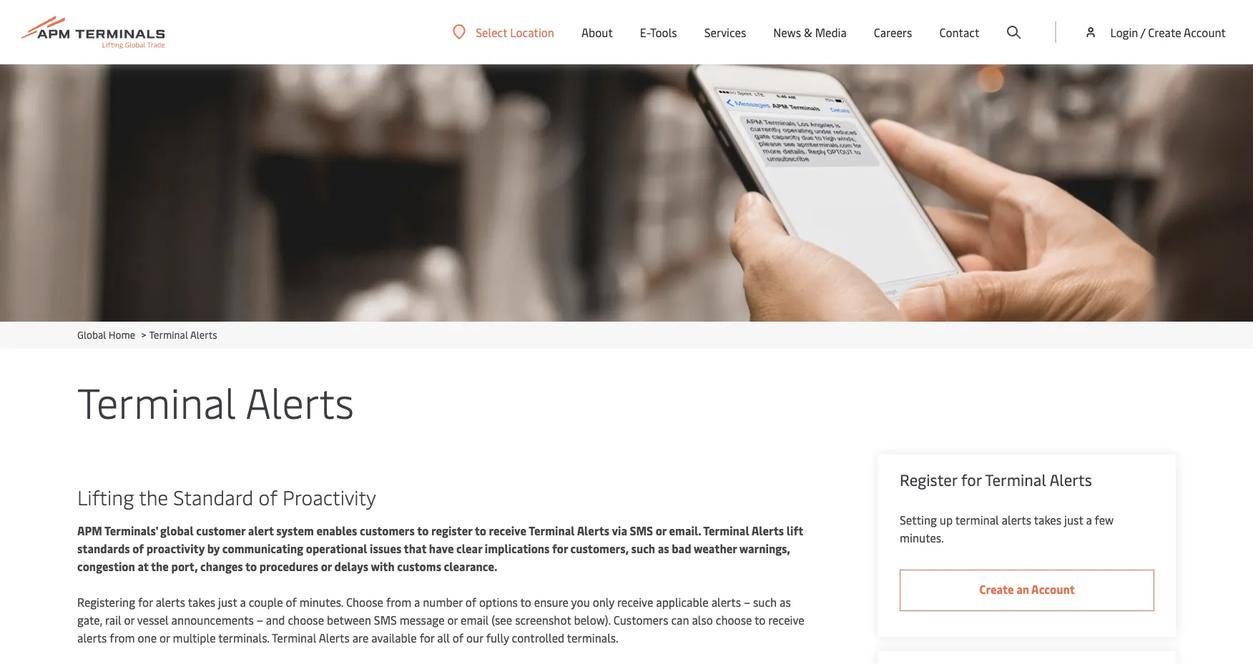 Task type: locate. For each thing, give the bounding box(es) containing it.
such inside apm terminals' global customer alert system enables customers to register to receive terminal alerts via sms or email. terminal alerts lift standards of proactivity by communicating operational issues that have clear implications for customers, such as bad weather warnings, congestion at the port, changes to procedures or delays with customs clearance.
[[631, 541, 656, 557]]

1 horizontal spatial just
[[1065, 512, 1084, 528]]

0 vertical spatial takes
[[1034, 512, 1062, 528]]

1 horizontal spatial terminals.
[[567, 630, 619, 646]]

1 horizontal spatial minutes.
[[900, 530, 944, 546]]

contact
[[940, 24, 980, 40]]

0 vertical spatial receive
[[489, 523, 527, 539]]

1 vertical spatial –
[[257, 613, 263, 628]]

0 horizontal spatial –
[[257, 613, 263, 628]]

port,
[[171, 559, 198, 575]]

terminal up "implications"
[[529, 523, 575, 539]]

choose right the also
[[716, 613, 752, 628]]

terminal down and
[[272, 630, 316, 646]]

for inside apm terminals' global customer alert system enables customers to register to receive terminal alerts via sms or email. terminal alerts lift standards of proactivity by communicating operational issues that have clear implications for customers, such as bad weather warnings, congestion at the port, changes to procedures or delays with customs clearance.
[[552, 541, 568, 557]]

options
[[479, 595, 518, 610]]

–
[[744, 595, 751, 610], [257, 613, 263, 628]]

login / create account link
[[1084, 0, 1226, 64]]

choose
[[346, 595, 384, 610]]

alerts inside setting up terminal alerts takes just a few minutes.
[[1002, 512, 1032, 528]]

sms inside registering for alerts takes just a couple of minutes. choose from a number of options to ensure you only receive applicable alerts – such as gate, rail or vessel announcements – and choose between sms message or email (see screenshot below). customers can also choose to receive alerts from one or multiple terminals. terminal alerts are available for all of our fully controlled terminals.
[[374, 613, 397, 628]]

1 horizontal spatial choose
[[716, 613, 752, 628]]

0 vertical spatial from
[[386, 595, 412, 610]]

0 horizontal spatial terminals.
[[218, 630, 269, 646]]

0 horizontal spatial takes
[[188, 595, 215, 610]]

0 horizontal spatial sms
[[374, 613, 397, 628]]

vessel
[[137, 613, 169, 628]]

0 horizontal spatial choose
[[288, 613, 324, 628]]

0 horizontal spatial just
[[218, 595, 237, 610]]

select location button
[[453, 24, 555, 40]]

takes
[[1034, 512, 1062, 528], [188, 595, 215, 610]]

system
[[276, 523, 314, 539]]

careers
[[874, 24, 913, 40]]

sms up available at left
[[374, 613, 397, 628]]

2 horizontal spatial a
[[1087, 512, 1092, 528]]

choose right and
[[288, 613, 324, 628]]

0 vertical spatial just
[[1065, 512, 1084, 528]]

receive inside apm terminals' global customer alert system enables customers to register to receive terminal alerts via sms or email. terminal alerts lift standards of proactivity by communicating operational issues that have clear implications for customers, such as bad weather warnings, congestion at the port, changes to procedures or delays with customs clearance.
[[489, 523, 527, 539]]

1 horizontal spatial from
[[386, 595, 412, 610]]

0 horizontal spatial receive
[[489, 523, 527, 539]]

– down warnings,
[[744, 595, 751, 610]]

register
[[900, 469, 958, 491]]

controlled
[[512, 630, 565, 646]]

1 vertical spatial minutes.
[[300, 595, 344, 610]]

such inside registering for alerts takes just a couple of minutes. choose from a number of options to ensure you only receive applicable alerts – such as gate, rail or vessel announcements – and choose between sms message or email (see screenshot below). customers can also choose to receive alerts from one or multiple terminals. terminal alerts are available for all of our fully controlled terminals.
[[753, 595, 777, 610]]

global home link
[[77, 328, 135, 342]]

only
[[593, 595, 615, 610]]

minutes. inside setting up terminal alerts takes just a few minutes.
[[900, 530, 944, 546]]

for
[[962, 469, 982, 491], [552, 541, 568, 557], [138, 595, 153, 610], [420, 630, 435, 646]]

to up screenshot
[[521, 595, 532, 610]]

alerts right terminal
[[1002, 512, 1032, 528]]

1 horizontal spatial such
[[753, 595, 777, 610]]

of up email
[[466, 595, 477, 610]]

up
[[940, 512, 953, 528]]

customers
[[360, 523, 415, 539]]

terminals'
[[104, 523, 158, 539]]

such down warnings,
[[753, 595, 777, 610]]

global
[[160, 523, 194, 539]]

such
[[631, 541, 656, 557], [753, 595, 777, 610]]

apm terminals launches global customer alerts solution image
[[0, 64, 1254, 322]]

1 vertical spatial just
[[218, 595, 237, 610]]

1 horizontal spatial as
[[780, 595, 791, 610]]

0 horizontal spatial minutes.
[[300, 595, 344, 610]]

by
[[207, 541, 220, 557]]

the
[[139, 484, 168, 511], [151, 559, 169, 575]]

tools
[[650, 24, 677, 40]]

terminals.
[[218, 630, 269, 646], [567, 630, 619, 646]]

operational
[[306, 541, 367, 557]]

1 vertical spatial as
[[780, 595, 791, 610]]

alert
[[248, 523, 274, 539]]

minutes. inside registering for alerts takes just a couple of minutes. choose from a number of options to ensure you only receive applicable alerts – such as gate, rail or vessel announcements – and choose between sms message or email (see screenshot below). customers can also choose to receive alerts from one or multiple terminals. terminal alerts are available for all of our fully controlled terminals.
[[300, 595, 344, 610]]

1 horizontal spatial a
[[414, 595, 420, 610]]

all
[[437, 630, 450, 646]]

bad
[[672, 541, 692, 557]]

0 horizontal spatial from
[[110, 630, 135, 646]]

alerts
[[190, 328, 217, 342], [245, 374, 354, 430], [1050, 469, 1092, 491], [577, 523, 610, 539], [752, 523, 784, 539], [319, 630, 350, 646]]

sms
[[630, 523, 653, 539], [374, 613, 397, 628]]

global
[[77, 328, 106, 342]]

of up at
[[133, 541, 144, 557]]

gate,
[[77, 613, 102, 628]]

such left bad
[[631, 541, 656, 557]]

as
[[658, 541, 669, 557], [780, 595, 791, 610]]

as down warnings,
[[780, 595, 791, 610]]

sms right via
[[630, 523, 653, 539]]

0 horizontal spatial as
[[658, 541, 669, 557]]

1 horizontal spatial –
[[744, 595, 751, 610]]

email.
[[669, 523, 701, 539]]

terminal up weather
[[704, 523, 750, 539]]

or right rail
[[124, 613, 135, 628]]

fully
[[486, 630, 509, 646]]

for left customers,
[[552, 541, 568, 557]]

a left few
[[1087, 512, 1092, 528]]

takes up announcements
[[188, 595, 215, 610]]

alerts up the also
[[712, 595, 741, 610]]

2 horizontal spatial receive
[[769, 613, 805, 628]]

– left and
[[257, 613, 263, 628]]

register
[[431, 523, 473, 539]]

to up clear
[[475, 523, 486, 539]]

our
[[467, 630, 484, 646]]

registering for alerts takes just a couple of minutes. choose from a number of options to ensure you only receive applicable alerts – such as gate, rail or vessel announcements – and choose between sms message or email (see screenshot below). customers can also choose to receive alerts from one or multiple terminals. terminal alerts are available for all of our fully controlled terminals.
[[77, 595, 805, 646]]

from down rail
[[110, 630, 135, 646]]

terminals. down "below)."
[[567, 630, 619, 646]]

or up the all at left bottom
[[448, 613, 458, 628]]

or down operational
[[321, 559, 332, 575]]

1 horizontal spatial takes
[[1034, 512, 1062, 528]]

0 vertical spatial as
[[658, 541, 669, 557]]

takes left few
[[1034, 512, 1062, 528]]

2 terminals. from the left
[[567, 630, 619, 646]]

or
[[656, 523, 667, 539], [321, 559, 332, 575], [124, 613, 135, 628], [448, 613, 458, 628], [160, 630, 170, 646]]

as inside registering for alerts takes just a couple of minutes. choose from a number of options to ensure you only receive applicable alerts – such as gate, rail or vessel announcements – and choose between sms message or email (see screenshot below). customers can also choose to receive alerts from one or multiple terminals. terminal alerts are available for all of our fully controlled terminals.
[[780, 595, 791, 610]]

customs
[[397, 559, 442, 575]]

choose
[[288, 613, 324, 628], [716, 613, 752, 628]]

0 vertical spatial such
[[631, 541, 656, 557]]

or left the email.
[[656, 523, 667, 539]]

just left few
[[1065, 512, 1084, 528]]

for left the all at left bottom
[[420, 630, 435, 646]]

1 vertical spatial takes
[[188, 595, 215, 610]]

account
[[1184, 24, 1226, 40]]

available
[[372, 630, 417, 646]]

0 vertical spatial –
[[744, 595, 751, 610]]

>
[[141, 328, 146, 342]]

a left couple at the left
[[240, 595, 246, 610]]

a inside setting up terminal alerts takes just a few minutes.
[[1087, 512, 1092, 528]]

contact button
[[940, 0, 980, 64]]

minutes.
[[900, 530, 944, 546], [300, 595, 344, 610]]

0 vertical spatial sms
[[630, 523, 653, 539]]

terminals. down announcements
[[218, 630, 269, 646]]

1 vertical spatial sms
[[374, 613, 397, 628]]

enables
[[317, 523, 357, 539]]

at
[[138, 559, 149, 575]]

1 vertical spatial such
[[753, 595, 777, 610]]

apm terminals' global customer alert system enables customers to register to receive terminal alerts via sms or email. terminal alerts lift standards of proactivity by communicating operational issues that have clear implications for customers, such as bad weather warnings, congestion at the port, changes to procedures or delays with customs clearance.
[[77, 523, 804, 575]]

or right the one
[[160, 630, 170, 646]]

the up the terminals'
[[139, 484, 168, 511]]

login / create account
[[1111, 24, 1226, 40]]

just inside registering for alerts takes just a couple of minutes. choose from a number of options to ensure you only receive applicable alerts – such as gate, rail or vessel announcements – and choose between sms message or email (see screenshot below). customers can also choose to receive alerts from one or multiple terminals. terminal alerts are available for all of our fully controlled terminals.
[[218, 595, 237, 610]]

1 vertical spatial the
[[151, 559, 169, 575]]

as left bad
[[658, 541, 669, 557]]

alerts
[[1002, 512, 1032, 528], [156, 595, 185, 610], [712, 595, 741, 610], [77, 630, 107, 646]]

standard
[[173, 484, 254, 511]]

a up message
[[414, 595, 420, 610]]

communicating
[[222, 541, 304, 557]]

clearance.
[[444, 559, 497, 575]]

terminal
[[149, 328, 188, 342], [77, 374, 236, 430], [985, 469, 1047, 491], [529, 523, 575, 539], [704, 523, 750, 539], [272, 630, 316, 646]]

terminal up setting up terminal alerts takes just a few minutes.
[[985, 469, 1047, 491]]

minutes. down setting
[[900, 530, 944, 546]]

minutes. up between
[[300, 595, 344, 610]]

to up that
[[417, 523, 429, 539]]

services button
[[705, 0, 747, 64]]

one
[[138, 630, 157, 646]]

0 vertical spatial minutes.
[[900, 530, 944, 546]]

receive
[[489, 523, 527, 539], [617, 595, 654, 610], [769, 613, 805, 628]]

just
[[1065, 512, 1084, 528], [218, 595, 237, 610]]

to
[[417, 523, 429, 539], [475, 523, 486, 539], [245, 559, 257, 575], [521, 595, 532, 610], [755, 613, 766, 628]]

just up announcements
[[218, 595, 237, 610]]

implications
[[485, 541, 550, 557]]

1 vertical spatial receive
[[617, 595, 654, 610]]

from up message
[[386, 595, 412, 610]]

proactivity
[[283, 484, 376, 511]]

0 horizontal spatial such
[[631, 541, 656, 557]]

1 horizontal spatial sms
[[630, 523, 653, 539]]

the right at
[[151, 559, 169, 575]]



Task type: vqa. For each thing, say whether or not it's contained in the screenshot.
the bottommost Cameroon
no



Task type: describe. For each thing, give the bounding box(es) containing it.
0 horizontal spatial a
[[240, 595, 246, 610]]

news
[[774, 24, 801, 40]]

terminal alerts
[[77, 374, 354, 430]]

create
[[1149, 24, 1182, 40]]

news & media button
[[774, 0, 847, 64]]

takes inside setting up terminal alerts takes just a few minutes.
[[1034, 512, 1062, 528]]

apm
[[77, 523, 102, 539]]

1 terminals. from the left
[[218, 630, 269, 646]]

screenshot
[[515, 613, 571, 628]]

news & media
[[774, 24, 847, 40]]

home
[[109, 328, 135, 342]]

of right couple at the left
[[286, 595, 297, 610]]

of inside apm terminals' global customer alert system enables customers to register to receive terminal alerts via sms or email. terminal alerts lift standards of proactivity by communicating operational issues that have clear implications for customers, such as bad weather warnings, congestion at the port, changes to procedures or delays with customs clearance.
[[133, 541, 144, 557]]

lift
[[787, 523, 804, 539]]

sms inside apm terminals' global customer alert system enables customers to register to receive terminal alerts via sms or email. terminal alerts lift standards of proactivity by communicating operational issues that have clear implications for customers, such as bad weather warnings, congestion at the port, changes to procedures or delays with customs clearance.
[[630, 523, 653, 539]]

can
[[671, 613, 689, 628]]

delays
[[335, 559, 369, 575]]

of up alert
[[259, 484, 278, 511]]

2 choose from the left
[[716, 613, 752, 628]]

standards
[[77, 541, 130, 557]]

number
[[423, 595, 463, 610]]

register for terminal alerts
[[900, 469, 1092, 491]]

e-tools button
[[640, 0, 677, 64]]

message
[[400, 613, 445, 628]]

proactivity
[[146, 541, 205, 557]]

lifting
[[77, 484, 134, 511]]

are
[[353, 630, 369, 646]]

announcements
[[171, 613, 254, 628]]

media
[[815, 24, 847, 40]]

procedures
[[260, 559, 319, 575]]

to right the also
[[755, 613, 766, 628]]

takes inside registering for alerts takes just a couple of minutes. choose from a number of options to ensure you only receive applicable alerts – such as gate, rail or vessel announcements – and choose between sms message or email (see screenshot below). customers can also choose to receive alerts from one or multiple terminals. terminal alerts are available for all of our fully controlled terminals.
[[188, 595, 215, 610]]

lifting the standard of proactivity
[[77, 484, 376, 511]]

warnings,
[[740, 541, 791, 557]]

0 vertical spatial the
[[139, 484, 168, 511]]

for up terminal
[[962, 469, 982, 491]]

customer
[[196, 523, 246, 539]]

global home > terminal alerts
[[77, 328, 217, 342]]

2 vertical spatial receive
[[769, 613, 805, 628]]

multiple
[[173, 630, 216, 646]]

terminal
[[956, 512, 999, 528]]

/
[[1141, 24, 1146, 40]]

1 vertical spatial from
[[110, 630, 135, 646]]

email
[[461, 613, 489, 628]]

(see
[[492, 613, 513, 628]]

below).
[[574, 613, 611, 628]]

1 horizontal spatial receive
[[617, 595, 654, 610]]

select location
[[476, 24, 555, 40]]

just inside setting up terminal alerts takes just a few minutes.
[[1065, 512, 1084, 528]]

login
[[1111, 24, 1139, 40]]

setting
[[900, 512, 937, 528]]

couple
[[249, 595, 283, 610]]

careers button
[[874, 0, 913, 64]]

between
[[327, 613, 371, 628]]

changes
[[200, 559, 243, 575]]

1 choose from the left
[[288, 613, 324, 628]]

alerts up vessel
[[156, 595, 185, 610]]

alerts inside registering for alerts takes just a couple of minutes. choose from a number of options to ensure you only receive applicable alerts – such as gate, rail or vessel announcements – and choose between sms message or email (see screenshot below). customers can also choose to receive alerts from one or multiple terminals. terminal alerts are available for all of our fully controlled terminals.
[[319, 630, 350, 646]]

alerts down gate,
[[77, 630, 107, 646]]

weather
[[694, 541, 737, 557]]

you
[[571, 595, 590, 610]]

rail
[[105, 613, 121, 628]]

and
[[266, 613, 285, 628]]

minutes. for takes
[[300, 595, 344, 610]]

select
[[476, 24, 508, 40]]

minutes. for alerts
[[900, 530, 944, 546]]

e-tools
[[640, 24, 677, 40]]

terminal right >
[[149, 328, 188, 342]]

for up vessel
[[138, 595, 153, 610]]

customers,
[[571, 541, 629, 557]]

with
[[371, 559, 395, 575]]

services
[[705, 24, 747, 40]]

&
[[804, 24, 813, 40]]

ensure
[[534, 595, 569, 610]]

also
[[692, 613, 713, 628]]

the inside apm terminals' global customer alert system enables customers to register to receive terminal alerts via sms or email. terminal alerts lift standards of proactivity by communicating operational issues that have clear implications for customers, such as bad weather warnings, congestion at the port, changes to procedures or delays with customs clearance.
[[151, 559, 169, 575]]

customers
[[614, 613, 669, 628]]

terminal down global home > terminal alerts
[[77, 374, 236, 430]]

via
[[612, 523, 628, 539]]

to down communicating
[[245, 559, 257, 575]]

that
[[404, 541, 427, 557]]

as inside apm terminals' global customer alert system enables customers to register to receive terminal alerts via sms or email. terminal alerts lift standards of proactivity by communicating operational issues that have clear implications for customers, such as bad weather warnings, congestion at the port, changes to procedures or delays with customs clearance.
[[658, 541, 669, 557]]

clear
[[457, 541, 482, 557]]

location
[[510, 24, 555, 40]]

about
[[582, 24, 613, 40]]

of right the all at left bottom
[[453, 630, 464, 646]]

issues
[[370, 541, 402, 557]]

applicable
[[656, 595, 709, 610]]

few
[[1095, 512, 1114, 528]]

setting up terminal alerts takes just a few minutes.
[[900, 512, 1114, 546]]

about button
[[582, 0, 613, 64]]

congestion
[[77, 559, 135, 575]]

terminal inside registering for alerts takes just a couple of minutes. choose from a number of options to ensure you only receive applicable alerts – such as gate, rail or vessel announcements – and choose between sms message or email (see screenshot below). customers can also choose to receive alerts from one or multiple terminals. terminal alerts are available for all of our fully controlled terminals.
[[272, 630, 316, 646]]



